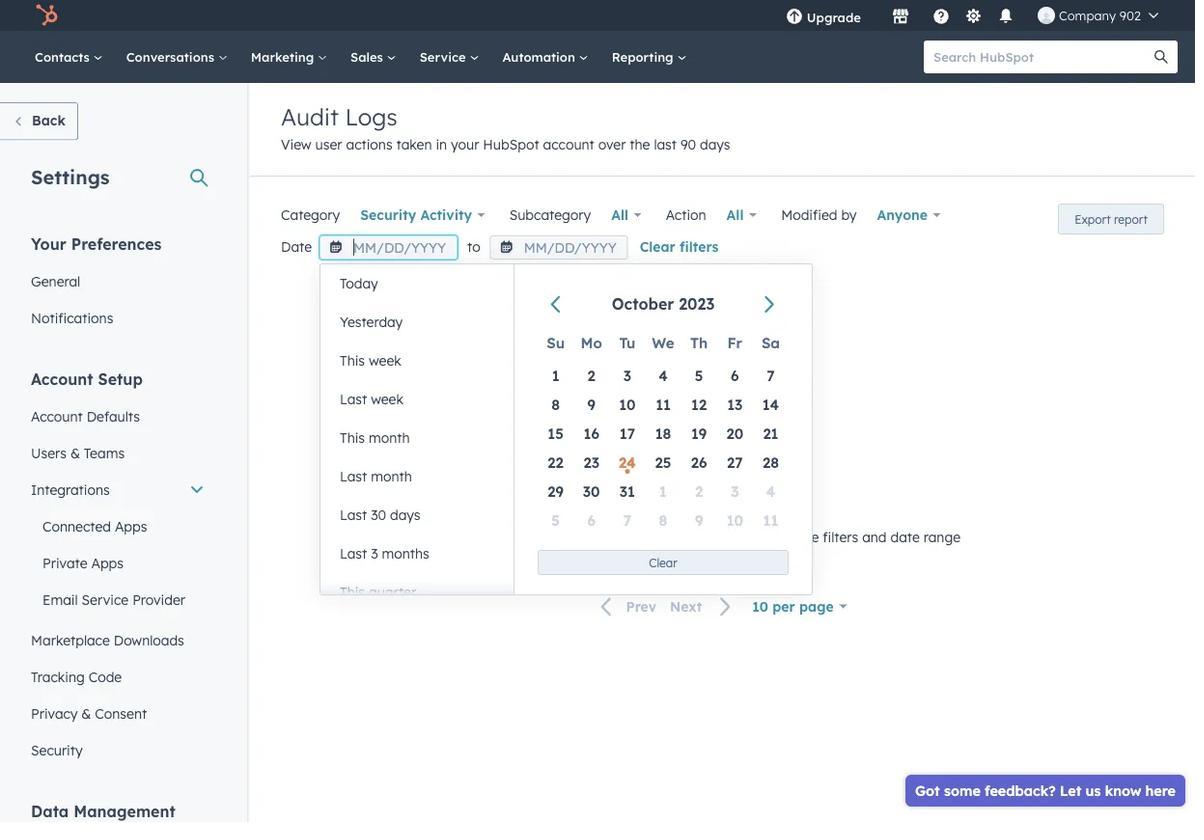 Task type: vqa. For each thing, say whether or not it's contained in the screenshot.
THIS WEEK
yes



Task type: describe. For each thing, give the bounding box(es) containing it.
today button
[[321, 265, 514, 303]]

filters inside button
[[680, 239, 719, 255]]

all for subcategory
[[612, 207, 629, 224]]

provider
[[132, 592, 185, 609]]

0 horizontal spatial 7 menu item
[[610, 506, 646, 535]]

no
[[659, 491, 682, 510]]

you
[[548, 529, 571, 546]]

25
[[655, 454, 672, 472]]

security for security activity
[[361, 207, 416, 224]]

19 menu item
[[682, 419, 717, 448]]

last 30 days button
[[321, 496, 514, 535]]

audit
[[281, 102, 339, 131]]

1 vertical spatial 5 menu item
[[538, 506, 574, 535]]

0 vertical spatial 11 menu item
[[646, 390, 682, 419]]

sales link
[[339, 31, 408, 83]]

account setup element
[[19, 369, 216, 769]]

all for action
[[727, 207, 744, 224]]

contacts
[[35, 49, 93, 65]]

all button for action
[[714, 196, 770, 235]]

week for last week
[[371, 391, 404, 408]]

october 2023
[[612, 295, 715, 314]]

clear filters
[[640, 239, 719, 255]]

automation
[[503, 49, 579, 65]]

no events found alert
[[281, 298, 1165, 549]]

last month
[[340, 468, 412, 485]]

audit logs view user actions taken in your hubspot account over the last 90 days
[[281, 102, 731, 153]]

27 menu item
[[717, 448, 753, 477]]

0 vertical spatial 10
[[619, 396, 636, 414]]

0 horizontal spatial 7
[[624, 511, 632, 530]]

days inside audit logs view user actions taken in your hubspot account over the last 90 days
[[700, 136, 731, 153]]

data management
[[31, 802, 176, 822]]

help button
[[925, 0, 958, 31]]

1 for the bottom 1 menu item
[[660, 482, 667, 501]]

help image
[[933, 9, 950, 26]]

integrations
[[31, 482, 110, 498]]

hubspot image
[[35, 4, 58, 27]]

service inside account setup 'element'
[[82, 592, 129, 609]]

11 for topmost 11 menu item
[[656, 396, 671, 414]]

0 vertical spatial 7
[[767, 367, 775, 385]]

marketplace downloads link
[[19, 623, 216, 659]]

logs
[[345, 102, 398, 131]]

4 for topmost 4 menu item
[[659, 367, 668, 385]]

preferences
[[71, 234, 162, 254]]

and
[[863, 529, 887, 546]]

sales
[[351, 49, 387, 65]]

1 vertical spatial 4 menu item
[[753, 477, 789, 506]]

13
[[728, 396, 743, 414]]

28
[[763, 454, 779, 472]]

range
[[924, 529, 961, 546]]

15
[[548, 425, 564, 443]]

24 menu item
[[610, 448, 646, 477]]

export report button
[[1059, 204, 1165, 235]]

12 menu item
[[682, 390, 717, 419]]

0 vertical spatial 10 menu item
[[610, 390, 646, 419]]

4 for the bottommost 4 menu item
[[767, 482, 776, 501]]

upgrade
[[807, 9, 862, 25]]

this week button
[[321, 342, 514, 381]]

1 vertical spatial 3 menu item
[[717, 477, 753, 506]]

general link
[[19, 263, 216, 300]]

1 horizontal spatial 7 menu item
[[753, 361, 789, 390]]

this quarter
[[340, 584, 416, 601]]

0 vertical spatial to
[[468, 239, 481, 255]]

24
[[619, 454, 636, 472]]

pagination navigation
[[590, 594, 744, 620]]

back link
[[0, 102, 78, 141]]

hubspot link
[[23, 4, 72, 27]]

18
[[656, 425, 672, 443]]

integrations button
[[19, 472, 216, 509]]

5 for the right 5 menu item
[[695, 367, 704, 385]]

conversations
[[126, 49, 218, 65]]

you
[[644, 529, 668, 546]]

this for this week
[[340, 353, 365, 369]]

account
[[543, 136, 595, 153]]

0 vertical spatial 9 menu item
[[574, 390, 610, 419]]

your
[[451, 136, 479, 153]]

company 902
[[1060, 7, 1142, 23]]

back
[[32, 112, 66, 129]]

prev
[[627, 598, 657, 615]]

1 horizontal spatial 9 menu item
[[682, 506, 717, 535]]

0 vertical spatial 1 menu item
[[538, 361, 574, 390]]

this month button
[[321, 419, 514, 458]]

1 vertical spatial 10 menu item
[[717, 506, 753, 535]]

1 vertical spatial 1 menu item
[[646, 477, 682, 506]]

19
[[692, 425, 707, 443]]

date
[[891, 529, 920, 546]]

tracking code link
[[19, 659, 216, 696]]

31
[[620, 482, 635, 501]]

may
[[672, 529, 700, 546]]

account defaults link
[[19, 398, 216, 435]]

20
[[727, 425, 744, 443]]

last week
[[340, 391, 404, 408]]

apps for private apps
[[91, 555, 124, 572]]

10 per page button
[[744, 588, 856, 626]]

security for security
[[31, 742, 83, 759]]

1 horizontal spatial 9
[[695, 511, 704, 530]]

modified by
[[782, 207, 857, 224]]

10 inside popup button
[[753, 598, 769, 615]]

90
[[681, 136, 697, 153]]

account defaults
[[31, 408, 140, 425]]

Search HubSpot search field
[[924, 41, 1161, 73]]

3 for topmost 3 menu item
[[624, 367, 632, 385]]

settings
[[31, 165, 110, 189]]

8 for the left '8' menu item
[[552, 396, 560, 414]]

last
[[654, 136, 677, 153]]

menu containing company 902
[[773, 0, 1173, 31]]

defaults
[[87, 408, 140, 425]]

prev button
[[590, 595, 664, 620]]

your preferences
[[31, 234, 162, 254]]

quarter
[[369, 584, 416, 601]]

1 horizontal spatial 5 menu item
[[682, 361, 717, 390]]

general
[[31, 273, 80, 290]]

email
[[43, 592, 78, 609]]

private apps
[[43, 555, 124, 572]]

& for users
[[70, 445, 80, 462]]

upgrade image
[[786, 9, 803, 26]]

14
[[763, 396, 780, 414]]

1 horizontal spatial 6 menu item
[[717, 361, 753, 390]]

30 menu item
[[574, 477, 610, 506]]

your
[[31, 234, 66, 254]]

1 horizontal spatial 2 menu item
[[682, 477, 717, 506]]

this for this quarter
[[340, 584, 365, 601]]

6 for bottom 6 menu item
[[588, 511, 596, 530]]

notifications image
[[998, 9, 1015, 26]]

downloads
[[114, 632, 184, 649]]

18 menu item
[[646, 419, 682, 448]]

view
[[281, 136, 312, 153]]

settings image
[[965, 8, 983, 26]]

902
[[1120, 7, 1142, 23]]

last for last week
[[340, 391, 367, 408]]

activity
[[421, 207, 472, 224]]

16 menu item
[[574, 419, 610, 448]]

last for last 3 months
[[340, 546, 367, 563]]

15 menu item
[[538, 419, 574, 448]]

month for this month
[[369, 430, 410, 447]]

we
[[652, 334, 675, 352]]

marketplace
[[31, 632, 110, 649]]

events
[[686, 491, 737, 510]]

users & teams link
[[19, 435, 216, 472]]

teams
[[84, 445, 125, 462]]

connected
[[43, 518, 111, 535]]

1 vertical spatial 8 menu item
[[646, 506, 682, 535]]

contacts link
[[23, 31, 115, 83]]

privacy & consent link
[[19, 696, 216, 733]]



Task type: locate. For each thing, give the bounding box(es) containing it.
1 horizontal spatial 4 menu item
[[753, 477, 789, 506]]

consent
[[95, 706, 147, 723]]

1 vertical spatial clear
[[649, 556, 678, 570]]

1 down "25" menu item
[[660, 482, 667, 501]]

2 all button from the left
[[714, 196, 770, 235]]

this quarter button
[[321, 574, 514, 612]]

account
[[31, 369, 93, 389], [31, 408, 83, 425]]

service
[[420, 49, 470, 65], [82, 592, 129, 609]]

0 vertical spatial &
[[70, 445, 80, 462]]

3 this from the top
[[340, 584, 365, 601]]

notifications
[[31, 310, 113, 326]]

0 vertical spatial this
[[340, 353, 365, 369]]

marketing
[[251, 49, 318, 65]]

1 horizontal spatial 8
[[659, 511, 668, 530]]

1 menu item
[[538, 361, 574, 390], [646, 477, 682, 506]]

this left quarter
[[340, 584, 365, 601]]

1 horizontal spatial 6
[[731, 367, 739, 385]]

service link
[[408, 31, 491, 83]]

MM/DD/YYYY text field
[[320, 236, 458, 260], [490, 236, 629, 260]]

last week button
[[321, 381, 514, 419]]

the
[[630, 136, 651, 153], [799, 529, 819, 546]]

to right want
[[739, 529, 752, 546]]

9 up 16 menu item
[[588, 396, 596, 414]]

subcategory
[[510, 207, 591, 224]]

tu
[[620, 334, 636, 352]]

23 menu item
[[574, 448, 610, 477]]

security inside account setup 'element'
[[31, 742, 83, 759]]

28 menu item
[[753, 448, 789, 477]]

0 vertical spatial 8
[[552, 396, 560, 414]]

next
[[670, 598, 702, 615]]

clear for clear filters
[[640, 239, 676, 255]]

1 vertical spatial service
[[82, 592, 129, 609]]

days right 90
[[700, 136, 731, 153]]

month up the last month
[[369, 430, 410, 447]]

notifications button
[[990, 0, 1023, 31]]

25 menu item
[[646, 448, 682, 477]]

1 vertical spatial 10
[[727, 511, 744, 530]]

1 vertical spatial 9 menu item
[[682, 506, 717, 535]]

1 horizontal spatial 10
[[727, 511, 744, 530]]

service right the sales link
[[420, 49, 470, 65]]

2 this from the top
[[340, 430, 365, 447]]

9 menu item
[[574, 390, 610, 419], [682, 506, 717, 535]]

clear down you
[[649, 556, 678, 570]]

0 vertical spatial filters
[[680, 239, 719, 255]]

last down "this week"
[[340, 391, 367, 408]]

mateo roberts image
[[1038, 7, 1056, 24]]

7 menu item up 14
[[753, 361, 789, 390]]

6 menu item
[[717, 361, 753, 390], [574, 506, 610, 535]]

adjust
[[756, 529, 795, 546]]

0 horizontal spatial the
[[630, 136, 651, 153]]

security activity
[[361, 207, 472, 224]]

1 vertical spatial 6
[[588, 511, 596, 530]]

2 mm/dd/yyyy text field from the left
[[490, 236, 629, 260]]

company
[[1060, 7, 1117, 23]]

3 menu item down tu
[[610, 361, 646, 390]]

last 30 days
[[340, 507, 421, 524]]

9 down events on the bottom right of the page
[[695, 511, 704, 530]]

clear for clear
[[649, 556, 678, 570]]

1 horizontal spatial mm/dd/yyyy text field
[[490, 236, 629, 260]]

in
[[436, 136, 447, 153]]

week for this week
[[369, 353, 402, 369]]

your preferences element
[[19, 233, 216, 337]]

4 menu item down we
[[646, 361, 682, 390]]

hubspot
[[483, 136, 540, 153]]

email service provider link
[[19, 582, 216, 619]]

1 horizontal spatial &
[[81, 706, 91, 723]]

days inside button
[[390, 507, 421, 524]]

8 for bottommost '8' menu item
[[659, 511, 668, 530]]

to down activity
[[468, 239, 481, 255]]

4 down 28
[[767, 482, 776, 501]]

connected apps
[[43, 518, 147, 535]]

settings link
[[962, 5, 986, 26]]

marketplaces button
[[881, 0, 921, 31]]

8 menu item
[[538, 390, 574, 419], [646, 506, 682, 535]]

actions
[[346, 136, 393, 153]]

6 menu item up "13"
[[717, 361, 753, 390]]

7 menu item down 31
[[610, 506, 646, 535]]

all right action
[[727, 207, 744, 224]]

next month image
[[759, 295, 780, 316]]

all left action
[[612, 207, 629, 224]]

1 mm/dd/yyyy text field from the left
[[320, 236, 458, 260]]

0 vertical spatial 2 menu item
[[574, 361, 610, 390]]

last month button
[[321, 458, 514, 496]]

week
[[369, 353, 402, 369], [371, 391, 404, 408]]

0 horizontal spatial 4 menu item
[[646, 361, 682, 390]]

&
[[70, 445, 80, 462], [81, 706, 91, 723]]

11 for bottommost 11 menu item
[[764, 511, 779, 530]]

23
[[584, 454, 600, 472]]

search button
[[1146, 41, 1178, 73]]

0 vertical spatial 3 menu item
[[610, 361, 646, 390]]

30 inside button
[[371, 507, 386, 524]]

3 left months
[[371, 546, 378, 563]]

account up users
[[31, 408, 83, 425]]

1 vertical spatial security
[[31, 742, 83, 759]]

2 down 26 at right
[[695, 482, 703, 501]]

filters inside no events found alert
[[823, 529, 859, 546]]

10 menu item
[[610, 390, 646, 419], [717, 506, 753, 535]]

mo
[[581, 334, 603, 352]]

1 horizontal spatial the
[[799, 529, 819, 546]]

5 down 29 menu item
[[552, 511, 560, 530]]

6 menu item right the you
[[574, 506, 610, 535]]

1 this from the top
[[340, 353, 365, 369]]

3 menu item down 27
[[717, 477, 753, 506]]

1 horizontal spatial 4
[[767, 482, 776, 501]]

0 vertical spatial 4
[[659, 367, 668, 385]]

0 vertical spatial month
[[369, 430, 410, 447]]

1 horizontal spatial 1
[[660, 482, 667, 501]]

sa
[[762, 334, 780, 352]]

1 vertical spatial 11
[[764, 511, 779, 530]]

0 horizontal spatial 6
[[588, 511, 596, 530]]

22 menu item
[[538, 448, 574, 477]]

4 last from the top
[[340, 546, 367, 563]]

0 vertical spatial clear
[[640, 239, 676, 255]]

8 menu item up clear button
[[646, 506, 682, 535]]

1 down su
[[552, 367, 560, 385]]

taken
[[397, 136, 432, 153]]

8 up 15 menu item
[[552, 396, 560, 414]]

2 for 2 menu item to the right
[[695, 482, 703, 501]]

report
[[1115, 212, 1148, 227]]

6 down 30 menu item
[[588, 511, 596, 530]]

10 up 17 menu item
[[619, 396, 636, 414]]

previous month image
[[547, 295, 568, 316]]

3 down tu
[[624, 367, 632, 385]]

1 horizontal spatial to
[[739, 529, 752, 546]]

0 horizontal spatial 11
[[656, 396, 671, 414]]

0 vertical spatial 1
[[552, 367, 560, 385]]

0 horizontal spatial 5 menu item
[[538, 506, 574, 535]]

category
[[281, 207, 340, 224]]

3 down 27 menu item
[[731, 482, 739, 501]]

1 vertical spatial days
[[390, 507, 421, 524]]

1 horizontal spatial 5
[[695, 367, 704, 385]]

0 horizontal spatial to
[[468, 239, 481, 255]]

1 horizontal spatial 11
[[764, 511, 779, 530]]

27
[[727, 454, 743, 472]]

account up account defaults
[[31, 369, 93, 389]]

last for last month
[[340, 468, 367, 485]]

today
[[340, 275, 378, 292]]

5 menu item down 29
[[538, 506, 574, 535]]

10 per page
[[753, 598, 834, 615]]

0 vertical spatial 5 menu item
[[682, 361, 717, 390]]

11 down found
[[764, 511, 779, 530]]

0 horizontal spatial 11 menu item
[[646, 390, 682, 419]]

mm/dd/yyyy text field down "security activity"
[[320, 236, 458, 260]]

1 horizontal spatial 3
[[624, 367, 632, 385]]

reporting
[[612, 49, 678, 65]]

6
[[731, 367, 739, 385], [588, 511, 596, 530]]

1 vertical spatial 9
[[695, 511, 704, 530]]

& right privacy
[[81, 706, 91, 723]]

1
[[552, 367, 560, 385], [660, 482, 667, 501]]

0 horizontal spatial 8
[[552, 396, 560, 414]]

month up last 30 days at the bottom left of page
[[371, 468, 412, 485]]

anyone
[[877, 207, 928, 224]]

0 horizontal spatial 9 menu item
[[574, 390, 610, 419]]

export report
[[1075, 212, 1148, 227]]

1 vertical spatial 7
[[624, 511, 632, 530]]

clear inside clear button
[[649, 556, 678, 570]]

1 for top 1 menu item
[[552, 367, 560, 385]]

0 vertical spatial 2
[[588, 367, 596, 385]]

0 horizontal spatial 6 menu item
[[574, 506, 610, 535]]

6 up "13"
[[731, 367, 739, 385]]

0 vertical spatial 11
[[656, 396, 671, 414]]

last up this quarter
[[340, 546, 367, 563]]

0 horizontal spatial 2
[[588, 367, 596, 385]]

1 vertical spatial filters
[[823, 529, 859, 546]]

8 down "no"
[[659, 511, 668, 530]]

12
[[692, 396, 707, 414]]

1 account from the top
[[31, 369, 93, 389]]

1 horizontal spatial 1 menu item
[[646, 477, 682, 506]]

0 horizontal spatial security
[[31, 742, 83, 759]]

1 vertical spatial 7 menu item
[[610, 506, 646, 535]]

last 3 months button
[[321, 535, 514, 574]]

6 for the right 6 menu item
[[731, 367, 739, 385]]

31 menu item
[[610, 477, 646, 506]]

filters
[[680, 239, 719, 255], [823, 529, 859, 546]]

10
[[619, 396, 636, 414], [727, 511, 744, 530], [753, 598, 769, 615]]

th
[[691, 334, 708, 352]]

2 for the topmost 2 menu item
[[588, 367, 596, 385]]

20 menu item
[[717, 419, 753, 448]]

account for account defaults
[[31, 408, 83, 425]]

4 menu item down 28
[[753, 477, 789, 506]]

9
[[588, 396, 596, 414], [695, 511, 704, 530]]

0 horizontal spatial all
[[612, 207, 629, 224]]

1 vertical spatial week
[[371, 391, 404, 408]]

17 menu item
[[610, 419, 646, 448]]

security left activity
[[361, 207, 416, 224]]

7 up 14 menu item
[[767, 367, 775, 385]]

security activity button
[[348, 196, 498, 235]]

clear down action
[[640, 239, 676, 255]]

setup
[[98, 369, 143, 389]]

month inside last month button
[[371, 468, 412, 485]]

11 menu item up the 18
[[646, 390, 682, 419]]

code
[[89, 669, 122, 686]]

apps down integrations button
[[115, 518, 147, 535]]

this week
[[340, 353, 402, 369]]

security down privacy
[[31, 742, 83, 759]]

30 inside menu item
[[583, 482, 600, 501]]

1 vertical spatial 4
[[767, 482, 776, 501]]

last 3 months
[[340, 546, 430, 563]]

this down the yesterday
[[340, 353, 365, 369]]

0 horizontal spatial 5
[[552, 511, 560, 530]]

the inside audit logs view user actions taken in your hubspot account over the last 90 days
[[630, 136, 651, 153]]

3 for the bottom 3 menu item
[[731, 482, 739, 501]]

menu
[[773, 0, 1173, 31]]

1 all from the left
[[612, 207, 629, 224]]

& right users
[[70, 445, 80, 462]]

0 horizontal spatial 8 menu item
[[538, 390, 574, 419]]

all button left action
[[599, 196, 655, 235]]

search image
[[1155, 50, 1169, 64]]

clear inside clear filters button
[[640, 239, 676, 255]]

1 horizontal spatial service
[[420, 49, 470, 65]]

users & teams
[[31, 445, 125, 462]]

29
[[548, 482, 564, 501]]

to inside no events found alert
[[739, 529, 752, 546]]

7 down 31
[[624, 511, 632, 530]]

30 down 23 menu item
[[583, 482, 600, 501]]

reporting link
[[601, 31, 699, 83]]

11 up '18' menu item
[[656, 396, 671, 414]]

2 last from the top
[[340, 468, 367, 485]]

last for last 30 days
[[340, 507, 367, 524]]

the left the last
[[630, 136, 651, 153]]

0 horizontal spatial 10 menu item
[[610, 390, 646, 419]]

clear filters button
[[640, 236, 719, 259]]

1 horizontal spatial 7
[[767, 367, 775, 385]]

2 menu item down mo
[[574, 361, 610, 390]]

notifications link
[[19, 300, 216, 337]]

0 horizontal spatial 1 menu item
[[538, 361, 574, 390]]

14 menu item
[[753, 390, 789, 419]]

to
[[468, 239, 481, 255], [739, 529, 752, 546]]

0 vertical spatial 6 menu item
[[717, 361, 753, 390]]

month inside this month button
[[369, 430, 410, 447]]

0 vertical spatial days
[[700, 136, 731, 153]]

week up this month
[[371, 391, 404, 408]]

1 horizontal spatial 8 menu item
[[646, 506, 682, 535]]

date
[[281, 239, 312, 255]]

0 vertical spatial 9
[[588, 396, 596, 414]]

0 horizontal spatial days
[[390, 507, 421, 524]]

1 vertical spatial this
[[340, 430, 365, 447]]

1 vertical spatial 1
[[660, 482, 667, 501]]

2 down mo
[[588, 367, 596, 385]]

apps up 'email service provider'
[[91, 555, 124, 572]]

1 menu item down 25
[[646, 477, 682, 506]]

month for last month
[[371, 468, 412, 485]]

29 menu item
[[538, 477, 574, 506]]

this down last week at the top left of page
[[340, 430, 365, 447]]

1 vertical spatial to
[[739, 529, 752, 546]]

8 menu item up 15
[[538, 390, 574, 419]]

1 vertical spatial the
[[799, 529, 819, 546]]

3 menu item
[[610, 361, 646, 390], [717, 477, 753, 506]]

filters left 'and'
[[823, 529, 859, 546]]

week up last week at the top left of page
[[369, 353, 402, 369]]

all button right action
[[714, 196, 770, 235]]

0 horizontal spatial 10
[[619, 396, 636, 414]]

0 horizontal spatial 3 menu item
[[610, 361, 646, 390]]

1 vertical spatial 30
[[371, 507, 386, 524]]

users
[[31, 445, 67, 462]]

found
[[742, 491, 787, 510]]

26 menu item
[[682, 448, 717, 477]]

21 menu item
[[753, 419, 789, 448]]

1 horizontal spatial 3 menu item
[[717, 477, 753, 506]]

0 vertical spatial 3
[[624, 367, 632, 385]]

1 horizontal spatial days
[[700, 136, 731, 153]]

modified
[[782, 207, 838, 224]]

4 down we
[[659, 367, 668, 385]]

all button for subcategory
[[599, 196, 655, 235]]

5 up 12 menu item
[[695, 367, 704, 385]]

filters down action
[[680, 239, 719, 255]]

0 vertical spatial 4 menu item
[[646, 361, 682, 390]]

0 vertical spatial service
[[420, 49, 470, 65]]

2 menu item
[[574, 361, 610, 390], [682, 477, 717, 506]]

1 vertical spatial 11 menu item
[[753, 506, 789, 535]]

2 vertical spatial 3
[[371, 546, 378, 563]]

this for this month
[[340, 430, 365, 447]]

security inside popup button
[[361, 207, 416, 224]]

3 last from the top
[[340, 507, 367, 524]]

mm/dd/yyyy text field down subcategory
[[490, 236, 629, 260]]

1 menu item down su
[[538, 361, 574, 390]]

13 menu item
[[717, 390, 753, 419]]

16
[[584, 425, 600, 443]]

per
[[773, 598, 796, 615]]

10 left the per
[[753, 598, 769, 615]]

5 menu item up 12
[[682, 361, 717, 390]]

0 vertical spatial week
[[369, 353, 402, 369]]

last down this month
[[340, 468, 367, 485]]

1 last from the top
[[340, 391, 367, 408]]

user
[[315, 136, 342, 153]]

1 horizontal spatial security
[[361, 207, 416, 224]]

0 horizontal spatial 3
[[371, 546, 378, 563]]

& for privacy
[[81, 706, 91, 723]]

10 down no events found
[[727, 511, 744, 530]]

4 menu item
[[646, 361, 682, 390], [753, 477, 789, 506]]

connected apps link
[[19, 509, 216, 545]]

3 inside button
[[371, 546, 378, 563]]

account for account setup
[[31, 369, 93, 389]]

last inside button
[[340, 546, 367, 563]]

marketplaces image
[[892, 9, 910, 26]]

1 vertical spatial 6 menu item
[[574, 506, 610, 535]]

0 vertical spatial 8 menu item
[[538, 390, 574, 419]]

not
[[485, 529, 509, 546]]

last down the last month
[[340, 507, 367, 524]]

the right the adjust
[[799, 529, 819, 546]]

2023
[[679, 295, 715, 314]]

5 for the bottom 5 menu item
[[552, 511, 560, 530]]

0 vertical spatial 5
[[695, 367, 704, 385]]

11 menu item right want
[[753, 506, 789, 535]]

11 menu item
[[646, 390, 682, 419], [753, 506, 789, 535]]

2 account from the top
[[31, 408, 83, 425]]

export
[[1075, 212, 1112, 227]]

7 menu item
[[753, 361, 789, 390], [610, 506, 646, 535]]

apps for connected apps
[[115, 518, 147, 535]]

days up months
[[390, 507, 421, 524]]

the inside no events found alert
[[799, 529, 819, 546]]

11
[[656, 396, 671, 414], [764, 511, 779, 530]]

1 horizontal spatial filters
[[823, 529, 859, 546]]

2 all from the left
[[727, 207, 744, 224]]

1 horizontal spatial all button
[[714, 196, 770, 235]]

30
[[583, 482, 600, 501], [371, 507, 386, 524]]

1 vertical spatial 2 menu item
[[682, 477, 717, 506]]

1 all button from the left
[[599, 196, 655, 235]]

2 menu item down 26 at right
[[682, 477, 717, 506]]

5 menu item
[[682, 361, 717, 390], [538, 506, 574, 535]]

tracking code
[[31, 669, 122, 686]]

service down 'private apps' link on the left bottom
[[82, 592, 129, 609]]

0 horizontal spatial filters
[[680, 239, 719, 255]]

30 down the last month
[[371, 507, 386, 524]]



